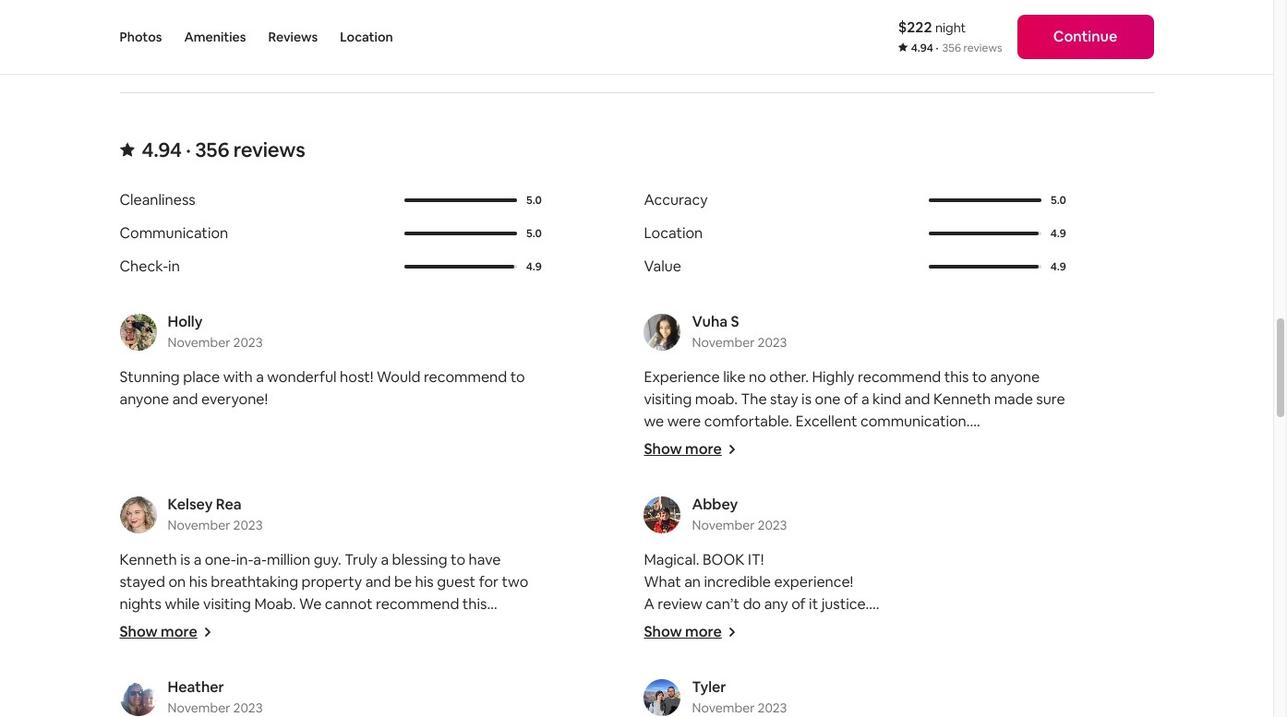 Task type: locate. For each thing, give the bounding box(es) containing it.
an inside i will say that the spot is easy to find and kenneth's directions are clear and accurate.  it's an adventure getting out to his place and the scenery is spectacular! wow!!  10 outta 10.
[[824, 639, 840, 659]]

356
[[942, 41, 961, 55], [195, 137, 229, 163]]

property
[[302, 573, 362, 592]]

in-
[[236, 551, 253, 570]]

show more button
[[644, 440, 737, 459], [120, 623, 212, 642], [644, 623, 737, 642]]

and inside stunning place with a wonderful host! would recommend to anyone and everyone!
[[172, 390, 198, 409]]

4.9 for check-in
[[526, 260, 542, 274]]

experience like no other. highly recommend this to anyone visiting moab. the stay is one of a kind and kenneth made sure we were comfortable. excellent communication. unforgettable overall.
[[644, 368, 1065, 454]]

1 vertical spatial 356
[[195, 137, 229, 163]]

1 horizontal spatial kenneth
[[934, 390, 991, 409]]

and right find
[[888, 617, 914, 636]]

show
[[644, 440, 682, 459], [120, 623, 158, 642], [644, 623, 682, 642]]

· up the cleanliness
[[186, 137, 191, 163]]

kenneth up stayed
[[120, 551, 177, 570]]

5.0 for communication
[[526, 226, 542, 241]]

0 vertical spatial the
[[733, 617, 756, 636]]

a
[[644, 595, 655, 614]]

0 vertical spatial for
[[479, 573, 499, 592]]

find
[[858, 617, 885, 636]]

guy.
[[314, 551, 341, 570]]

2023 inside heather november 2023
[[233, 700, 263, 717]]

2 vertical spatial this
[[463, 595, 487, 614]]

glamp
[[382, 617, 425, 636]]

1 horizontal spatial this
[[945, 368, 969, 387]]

review
[[658, 595, 703, 614]]

show more down nights
[[120, 623, 197, 642]]

1 horizontal spatial of
[[844, 390, 858, 409]]

0 vertical spatial 4.94
[[911, 41, 933, 55]]

visiting down breathtaking
[[203, 595, 251, 614]]

november down s
[[692, 334, 755, 351]]

0 horizontal spatial 4.94 · 356 reviews
[[142, 137, 305, 163]]

kenneth
[[934, 390, 991, 409], [120, 551, 177, 570]]

be
[[394, 573, 412, 592]]

4.94 · 356 reviews down night
[[911, 41, 1002, 55]]

this up experience.
[[463, 595, 487, 614]]

list
[[112, 312, 1161, 718]]

his down directions
[[1014, 639, 1033, 659]]

2 horizontal spatial anyone
[[990, 368, 1040, 387]]

is left one at the bottom right of the page
[[802, 390, 812, 409]]

2023
[[233, 334, 263, 351], [758, 334, 787, 351], [233, 517, 263, 534], [758, 517, 787, 534], [233, 700, 263, 717], [758, 700, 787, 717]]

and left be
[[365, 573, 391, 592]]

a right truly
[[381, 551, 389, 570]]

anyone up "made" at the bottom right of the page
[[990, 368, 1040, 387]]

recommend right would
[[424, 368, 507, 387]]

0 vertical spatial anyone
[[990, 368, 1040, 387]]

0 horizontal spatial for
[[298, 617, 318, 636]]

we
[[299, 595, 322, 614]]

unique
[[332, 617, 378, 636]]

more down while
[[161, 623, 197, 642]]

list containing holly
[[112, 312, 1161, 718]]

4.9 for location
[[1051, 226, 1066, 241]]

recommend up glamp
[[376, 595, 459, 614]]

1 horizontal spatial anyone
[[192, 617, 242, 636]]

0 vertical spatial of
[[844, 390, 858, 409]]

it's
[[801, 639, 820, 659]]

0 vertical spatial 4.94 · 356 reviews
[[911, 41, 1002, 55]]

his inside i will say that the spot is easy to find and kenneth's directions are clear and accurate.  it's an adventure getting out to his place and the scenery is spectacular! wow!!  10 outta 10.
[[1014, 639, 1033, 659]]

heather image
[[120, 680, 157, 717]]

kelsey rea image
[[120, 497, 157, 534]]

a inside stunning place with a wonderful host! would recommend to anyone and everyone!
[[256, 368, 264, 387]]

is
[[802, 390, 812, 409], [180, 551, 190, 570], [793, 617, 803, 636], [796, 661, 806, 681]]

and inside kenneth is a one-in-a-million guy. truly a blessing to have stayed on his breathtaking property and be his guest for two nights while visiting moab. we cannot recommend this enough to anyone looking for a unique glamp experience. god bless.
[[365, 573, 391, 592]]

everyone!
[[201, 390, 268, 409]]

a left one-
[[194, 551, 202, 570]]

november down kelsey
[[168, 517, 230, 534]]

this up communication.
[[945, 368, 969, 387]]

recommend inside stunning place with a wonderful host! would recommend to anyone and everyone!
[[424, 368, 507, 387]]

1 vertical spatial an
[[824, 639, 840, 659]]

rated 5.0 out of 5 stars for accuracy image
[[929, 199, 1042, 202], [929, 199, 1042, 202]]

location down accuracy
[[644, 224, 703, 243]]

his
[[189, 573, 208, 592], [415, 573, 434, 592], [1014, 639, 1033, 659]]

visiting inside kenneth is a one-in-a-million guy. truly a blessing to have stayed on his breathtaking property and be his guest for two nights while visiting moab. we cannot recommend this enough to anyone looking for a unique glamp experience. god bless.
[[203, 595, 251, 614]]

anyone inside 'experience like no other. highly recommend this to anyone visiting moab. the stay is one of a kind and kenneth made sure we were comfortable. excellent communication. unforgettable overall.'
[[990, 368, 1040, 387]]

a left kind
[[862, 390, 870, 409]]

made
[[994, 390, 1033, 409]]

november down heather
[[168, 700, 230, 717]]

1 horizontal spatial an
[[824, 639, 840, 659]]

for down have at the bottom left
[[479, 573, 499, 592]]

2023 inside abbey november 2023
[[758, 517, 787, 534]]

november inside abbey november 2023
[[692, 517, 755, 534]]

location button
[[340, 0, 393, 74]]

november inside tyler november 2023
[[692, 700, 755, 717]]

adventure
[[843, 639, 913, 659]]

sure
[[1036, 390, 1065, 409]]

spectacular!
[[810, 661, 893, 681]]

value
[[644, 257, 681, 276]]

anyone down stunning
[[120, 390, 169, 409]]

· down $222 night
[[936, 41, 939, 55]]

356 down night
[[942, 41, 961, 55]]

0 horizontal spatial kenneth
[[120, 551, 177, 570]]

on
[[169, 573, 186, 592]]

and down stunning
[[172, 390, 198, 409]]

kenneth left "made" at the bottom right of the page
[[934, 390, 991, 409]]

abbey image
[[644, 497, 681, 534], [644, 497, 681, 534]]

would
[[377, 368, 421, 387]]

show more button down while
[[120, 623, 212, 642]]

0 horizontal spatial ·
[[186, 137, 191, 163]]

his right be
[[415, 573, 434, 592]]

0 vertical spatial visiting
[[644, 390, 692, 409]]

2023 inside holly november 2023
[[233, 334, 263, 351]]

2 horizontal spatial his
[[1014, 639, 1033, 659]]

of left it
[[792, 595, 806, 614]]

reviews button
[[268, 0, 318, 74]]

november down tyler
[[692, 700, 755, 717]]

1 vertical spatial this
[[945, 368, 969, 387]]

november
[[168, 334, 230, 351], [692, 334, 755, 351], [168, 517, 230, 534], [692, 517, 755, 534], [168, 700, 230, 717], [692, 700, 755, 717]]

1 vertical spatial for
[[298, 617, 318, 636]]

justice.
[[822, 595, 869, 614]]

0 vertical spatial an
[[684, 573, 701, 592]]

an up review
[[684, 573, 701, 592]]

0 vertical spatial 356
[[942, 41, 961, 55]]

truly
[[345, 551, 378, 570]]

visiting
[[644, 390, 692, 409], [203, 595, 251, 614]]

other.
[[770, 368, 809, 387]]

rated 5.0 out of 5 stars for communication image
[[405, 232, 517, 236], [405, 232, 517, 236]]

1 vertical spatial 4.94
[[142, 137, 182, 163]]

amenities button
[[184, 0, 246, 74]]

a right with
[[256, 368, 264, 387]]

show more button down were
[[644, 440, 737, 459]]

november inside heather november 2023
[[168, 700, 230, 717]]

november inside vuha s november 2023
[[692, 334, 755, 351]]

1 horizontal spatial 4.94
[[911, 41, 933, 55]]

1 vertical spatial anyone
[[120, 390, 169, 409]]

holly
[[168, 312, 203, 332]]

2023 up no
[[758, 334, 787, 351]]

0 horizontal spatial place
[[183, 368, 220, 387]]

november inside holly november 2023
[[168, 334, 230, 351]]

$222 night
[[898, 18, 966, 37]]

overall.
[[744, 434, 792, 454]]

million
[[267, 551, 311, 570]]

1 vertical spatial kenneth
[[120, 551, 177, 570]]

356 up the cleanliness
[[195, 137, 229, 163]]

$222
[[898, 18, 932, 37]]

rated 5.0 out of 5 stars for cleanliness image
[[405, 199, 517, 202], [405, 199, 517, 202]]

0 horizontal spatial 4.94
[[142, 137, 182, 163]]

november down holly
[[168, 334, 230, 351]]

0 horizontal spatial his
[[189, 573, 208, 592]]

rated 4.9 out of 5 stars for check-in image
[[405, 265, 517, 269], [405, 265, 515, 269]]

4.94 up the cleanliness
[[142, 137, 182, 163]]

1 vertical spatial place
[[644, 661, 681, 681]]

0 horizontal spatial location
[[340, 29, 393, 45]]

communication.
[[861, 412, 970, 431]]

5.0 for accuracy
[[1051, 193, 1066, 208]]

the
[[733, 617, 756, 636], [713, 661, 736, 681]]

with
[[223, 368, 253, 387]]

rea
[[216, 495, 242, 515]]

anyone down while
[[192, 617, 242, 636]]

0 vertical spatial this
[[987, 28, 1010, 44]]

unforgettable
[[644, 434, 740, 454]]

november inside kelsey rea november 2023
[[168, 517, 230, 534]]

excellent
[[796, 412, 857, 431]]

tyler image
[[644, 680, 681, 717], [644, 680, 681, 717]]

anyone inside stunning place with a wonderful host! would recommend to anyone and everyone!
[[120, 390, 169, 409]]

1 horizontal spatial for
[[479, 573, 499, 592]]

show more down were
[[644, 440, 722, 459]]

the down do
[[733, 617, 756, 636]]

2 vertical spatial anyone
[[192, 617, 242, 636]]

an right the it's
[[824, 639, 840, 659]]

place up wow!!
[[644, 661, 681, 681]]

1 horizontal spatial 4.94 · 356 reviews
[[911, 41, 1002, 55]]

for down we
[[298, 617, 318, 636]]

of right one at the bottom right of the page
[[844, 390, 858, 409]]

4.94 down $222 at the top
[[911, 41, 933, 55]]

report this listing
[[942, 28, 1049, 44]]

2023 down the scenery
[[758, 700, 787, 717]]

2023 for holly
[[233, 334, 263, 351]]

it!
[[748, 551, 764, 570]]

1 horizontal spatial ·
[[936, 41, 939, 55]]

show for experience like no other. highly recommend this to anyone visiting moab. the stay is one of a kind and kenneth made sure we were comfortable. excellent communication. unforgettable overall.
[[644, 440, 682, 459]]

for
[[479, 573, 499, 592], [298, 617, 318, 636]]

0 vertical spatial kenneth
[[934, 390, 991, 409]]

2023 up 'it!'
[[758, 517, 787, 534]]

one
[[815, 390, 841, 409]]

his right on
[[189, 573, 208, 592]]

check-
[[120, 257, 168, 276]]

outta
[[713, 684, 750, 703]]

more for comfortable.
[[685, 440, 722, 459]]

vuha s image
[[644, 314, 681, 351]]

2023 for abbey
[[758, 517, 787, 534]]

tyler
[[692, 678, 726, 697]]

is inside kenneth is a one-in-a-million guy. truly a blessing to have stayed on his breathtaking property and be his guest for two nights while visiting moab. we cannot recommend this enough to anyone looking for a unique glamp experience. god bless.
[[180, 551, 190, 570]]

1 vertical spatial of
[[792, 595, 806, 614]]

1 horizontal spatial visiting
[[644, 390, 692, 409]]

host!
[[340, 368, 374, 387]]

and up communication.
[[905, 390, 930, 409]]

0 horizontal spatial an
[[684, 573, 701, 592]]

more down can't at the right bottom of the page
[[685, 623, 722, 642]]

november down abbey at right
[[692, 517, 755, 534]]

1 vertical spatial 4.94 · 356 reviews
[[142, 137, 305, 163]]

1 horizontal spatial place
[[644, 661, 681, 681]]

stay
[[770, 390, 798, 409]]

can't
[[706, 595, 740, 614]]

2023 down rea
[[233, 517, 263, 534]]

magical.
[[644, 551, 699, 570]]

1 horizontal spatial reviews
[[964, 41, 1002, 55]]

more down were
[[685, 440, 722, 459]]

vuha s image
[[644, 314, 681, 351]]

this left listing
[[987, 28, 1010, 44]]

1 vertical spatial visiting
[[203, 595, 251, 614]]

0 horizontal spatial anyone
[[120, 390, 169, 409]]

2023 up with
[[233, 334, 263, 351]]

2023 down looking
[[233, 700, 263, 717]]

0 vertical spatial place
[[183, 368, 220, 387]]

that
[[701, 617, 729, 636]]

location right reviews
[[340, 29, 393, 45]]

stunning
[[120, 368, 180, 387]]

0 horizontal spatial visiting
[[203, 595, 251, 614]]

report this listing button
[[913, 28, 1049, 44]]

experience.
[[428, 617, 507, 636]]

november for tyler
[[692, 700, 755, 717]]

do
[[743, 595, 761, 614]]

0 horizontal spatial this
[[463, 595, 487, 614]]

0 vertical spatial reviews
[[964, 41, 1002, 55]]

visiting up we
[[644, 390, 692, 409]]

0 horizontal spatial reviews
[[233, 137, 305, 163]]

reviews
[[964, 41, 1002, 55], [233, 137, 305, 163]]

experience
[[644, 368, 720, 387]]

recommend up kind
[[858, 368, 941, 387]]

cleanliness
[[120, 190, 196, 210]]

rated 4.9 out of 5 stars for value image
[[929, 265, 1041, 269], [929, 265, 1039, 269]]

rated 4.9 out of 5 stars for location image
[[929, 232, 1041, 236], [929, 232, 1039, 236]]

2023 inside vuha s november 2023
[[758, 334, 787, 351]]

4.94 · 356 reviews up the cleanliness
[[142, 137, 305, 163]]

show more button for comfortable.
[[644, 440, 737, 459]]

heather image
[[120, 680, 157, 717]]

and down that
[[706, 639, 731, 659]]

is up on
[[180, 551, 190, 570]]

the up the "outta"
[[713, 661, 736, 681]]

1 horizontal spatial 356
[[942, 41, 961, 55]]

visiting inside 'experience like no other. highly recommend this to anyone visiting moab. the stay is one of a kind and kenneth made sure we were comfortable. excellent communication. unforgettable overall.'
[[644, 390, 692, 409]]

0 horizontal spatial of
[[792, 595, 806, 614]]

show for kenneth is a one-in-a-million guy. truly a blessing to have stayed on his breathtaking property and be his guest for two nights while visiting moab. we cannot recommend this enough to anyone looking for a unique glamp experience. god bless.
[[120, 623, 158, 642]]

have
[[469, 551, 501, 570]]

2023 inside kelsey rea november 2023
[[233, 517, 263, 534]]

2023 inside tyler november 2023
[[758, 700, 787, 717]]

4.94 · 356 reviews
[[911, 41, 1002, 55], [142, 137, 305, 163]]

5.0 for cleanliness
[[526, 193, 542, 208]]

i will say that the spot is easy to find and kenneth's directions are clear and accurate.  it's an adventure getting out to his place and the scenery is spectacular! wow!!  10 outta 10.
[[644, 617, 1055, 703]]

place left with
[[183, 368, 220, 387]]

1 vertical spatial the
[[713, 661, 736, 681]]

1 vertical spatial location
[[644, 224, 703, 243]]



Task type: describe. For each thing, give the bounding box(es) containing it.
magical.  book it! what an incredible experience! a review can't do any of it justice.
[[644, 551, 869, 614]]

show more button for nights
[[120, 623, 212, 642]]

1 vertical spatial ·
[[186, 137, 191, 163]]

looking
[[245, 617, 295, 636]]

is right spot
[[793, 617, 803, 636]]

night
[[935, 19, 966, 36]]

communication
[[120, 224, 228, 243]]

wonderful
[[267, 368, 337, 387]]

heather
[[168, 678, 224, 697]]

reviews
[[268, 29, 318, 45]]

november for holly
[[168, 334, 230, 351]]

2 horizontal spatial this
[[987, 28, 1010, 44]]

s
[[731, 312, 739, 332]]

book
[[703, 551, 745, 570]]

show more for comfortable.
[[644, 440, 722, 459]]

tyler november 2023
[[692, 678, 787, 717]]

two
[[502, 573, 528, 592]]

continue
[[1053, 27, 1118, 46]]

kenneth inside kenneth is a one-in-a-million guy. truly a blessing to have stayed on his breathtaking property and be his guest for two nights while visiting moab. we cannot recommend this enough to anyone looking for a unique glamp experience. god bless.
[[120, 551, 177, 570]]

an inside magical.  book it! what an incredible experience! a review can't do any of it justice.
[[684, 573, 701, 592]]

0 vertical spatial ·
[[936, 41, 939, 55]]

2023 for tyler
[[758, 700, 787, 717]]

guest
[[437, 573, 476, 592]]

we
[[644, 412, 664, 431]]

wow!!
[[644, 684, 691, 703]]

easy
[[806, 617, 837, 636]]

of inside 'experience like no other. highly recommend this to anyone visiting moab. the stay is one of a kind and kenneth made sure we were comfortable. excellent communication. unforgettable overall.'
[[844, 390, 858, 409]]

abbey
[[692, 495, 738, 515]]

to inside 'experience like no other. highly recommend this to anyone visiting moab. the stay is one of a kind and kenneth made sure we were comfortable. excellent communication. unforgettable overall.'
[[972, 368, 987, 387]]

a-
[[253, 551, 267, 570]]

a down we
[[321, 617, 329, 636]]

accuracy
[[644, 190, 708, 210]]

scenery
[[739, 661, 793, 681]]

1 horizontal spatial his
[[415, 573, 434, 592]]

god
[[510, 617, 540, 636]]

0 vertical spatial location
[[340, 29, 393, 45]]

a inside 'experience like no other. highly recommend this to anyone visiting moab. the stay is one of a kind and kenneth made sure we were comfortable. excellent communication. unforgettable overall.'
[[862, 390, 870, 409]]

kelsey rea image
[[120, 497, 157, 534]]

is inside 'experience like no other. highly recommend this to anyone visiting moab. the stay is one of a kind and kenneth made sure we were comfortable. excellent communication. unforgettable overall.'
[[802, 390, 812, 409]]

holly image
[[120, 314, 157, 351]]

2023 for heather
[[233, 700, 263, 717]]

of inside magical.  book it! what an incredible experience! a review can't do any of it justice.
[[792, 595, 806, 614]]

stayed
[[120, 573, 165, 592]]

1 horizontal spatial location
[[644, 224, 703, 243]]

vuha
[[692, 312, 728, 332]]

report
[[942, 28, 985, 44]]

show more button down review
[[644, 623, 737, 642]]

recommend inside 'experience like no other. highly recommend this to anyone visiting moab. the stay is one of a kind and kenneth made sure we were comfortable. excellent communication. unforgettable overall.'
[[858, 368, 941, 387]]

1 vertical spatial reviews
[[233, 137, 305, 163]]

kelsey
[[168, 495, 213, 515]]

check-in
[[120, 257, 180, 276]]

anyone inside kenneth is a one-in-a-million guy. truly a blessing to have stayed on his breathtaking property and be his guest for two nights while visiting moab. we cannot recommend this enough to anyone looking for a unique glamp experience. god bless.
[[192, 617, 242, 636]]

clear
[[669, 639, 702, 659]]

blessing
[[392, 551, 448, 570]]

to inside stunning place with a wonderful host! would recommend to anyone and everyone!
[[510, 368, 525, 387]]

november for abbey
[[692, 517, 755, 534]]

is down the it's
[[796, 661, 806, 681]]

place inside i will say that the spot is easy to find and kenneth's directions are clear and accurate.  it's an adventure getting out to his place and the scenery is spectacular! wow!!  10 outta 10.
[[644, 661, 681, 681]]

more for nights
[[161, 623, 197, 642]]

0 horizontal spatial 356
[[195, 137, 229, 163]]

vuha s november 2023
[[692, 312, 787, 351]]

breathtaking
[[211, 573, 298, 592]]

heather november 2023
[[168, 678, 263, 717]]

directions
[[987, 617, 1055, 636]]

this inside 'experience like no other. highly recommend this to anyone visiting moab. the stay is one of a kind and kenneth made sure we were comfortable. excellent communication. unforgettable overall.'
[[945, 368, 969, 387]]

experience!
[[774, 573, 854, 592]]

kenneth inside 'experience like no other. highly recommend this to anyone visiting moab. the stay is one of a kind and kenneth made sure we were comfortable. excellent communication. unforgettable overall.'
[[934, 390, 991, 409]]

listing
[[1013, 28, 1049, 44]]

holly image
[[120, 314, 157, 351]]

while
[[165, 595, 200, 614]]

no
[[749, 368, 766, 387]]

photos button
[[120, 0, 162, 74]]

accurate.
[[734, 639, 798, 659]]

kenneth's
[[917, 617, 984, 636]]

moab.
[[254, 595, 296, 614]]

kind
[[873, 390, 901, 409]]

4.9 for value
[[1051, 260, 1066, 274]]

stunning place with a wonderful host! would recommend to anyone and everyone!
[[120, 368, 525, 409]]

bless.
[[120, 639, 158, 659]]

cannot
[[325, 595, 373, 614]]

getting
[[916, 639, 966, 659]]

continue button
[[1017, 15, 1154, 59]]

and up 10
[[684, 661, 710, 681]]

kenneth is a one-in-a-million guy. truly a blessing to have stayed on his breathtaking property and be his guest for two nights while visiting moab. we cannot recommend this enough to anyone looking for a unique glamp experience. god bless.
[[120, 551, 540, 659]]

enough
[[120, 617, 171, 636]]

one-
[[205, 551, 236, 570]]

like
[[723, 368, 746, 387]]

were
[[667, 412, 701, 431]]

place inside stunning place with a wonderful host! would recommend to anyone and everyone!
[[183, 368, 220, 387]]

and inside 'experience like no other. highly recommend this to anyone visiting moab. the stay is one of a kind and kenneth made sure we were comfortable. excellent communication. unforgettable overall.'
[[905, 390, 930, 409]]

10
[[695, 684, 710, 703]]

show more down review
[[644, 623, 722, 642]]

kelsey rea november 2023
[[168, 495, 263, 534]]

say
[[676, 617, 698, 636]]

november for heather
[[168, 700, 230, 717]]

will
[[651, 617, 672, 636]]

show more for nights
[[120, 623, 197, 642]]

any
[[764, 595, 788, 614]]

what
[[644, 573, 681, 592]]

this inside kenneth is a one-in-a-million guy. truly a blessing to have stayed on his breathtaking property and be his guest for two nights while visiting moab. we cannot recommend this enough to anyone looking for a unique glamp experience. god bless.
[[463, 595, 487, 614]]

out
[[970, 639, 993, 659]]

incredible
[[704, 573, 771, 592]]

in
[[168, 257, 180, 276]]

recommend inside kenneth is a one-in-a-million guy. truly a blessing to have stayed on his breathtaking property and be his guest for two nights while visiting moab. we cannot recommend this enough to anyone looking for a unique glamp experience. god bless.
[[376, 595, 459, 614]]

nights
[[120, 595, 162, 614]]

spot
[[759, 617, 790, 636]]

10.
[[753, 684, 771, 703]]

holly november 2023
[[168, 312, 263, 351]]

moab.
[[695, 390, 738, 409]]

comfortable.
[[704, 412, 793, 431]]

are
[[644, 639, 666, 659]]



Task type: vqa. For each thing, say whether or not it's contained in the screenshot.
payout inside the How you'll get paid Add at least one payout method so we know where to send your money.
no



